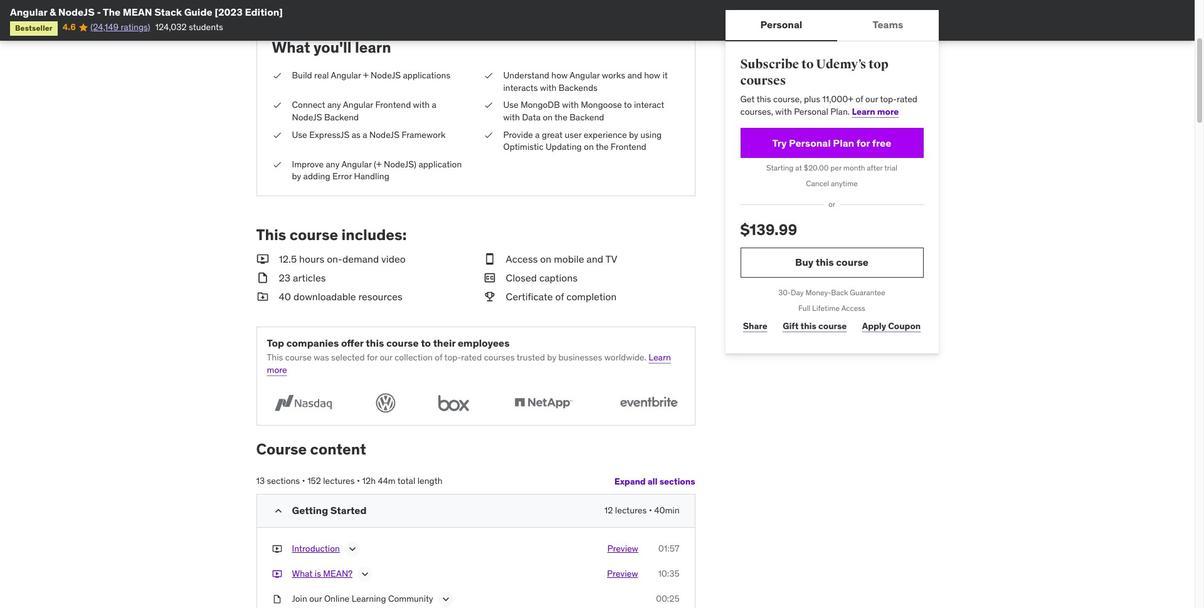 Task type: describe. For each thing, give the bounding box(es) containing it.
error
[[333, 171, 352, 182]]

1 vertical spatial courses
[[484, 352, 515, 363]]

use for use expressjs as a nodejs framework
[[292, 129, 307, 140]]

• for 12
[[649, 505, 653, 517]]

12.5
[[279, 253, 297, 265]]

preview for 01:57
[[608, 544, 639, 555]]

or
[[829, 200, 836, 209]]

guarantee
[[851, 288, 886, 297]]

courses inside subscribe to udemy's top courses
[[741, 73, 787, 88]]

+
[[363, 70, 369, 81]]

2 xsmall image from the top
[[272, 159, 282, 171]]

handling
[[354, 171, 390, 182]]

backend inside use mongodb with mongoose to interact with data on the backend
[[570, 112, 605, 123]]

small image for 23 articles
[[256, 271, 269, 285]]

free
[[873, 137, 892, 149]]

nasdaq image
[[267, 392, 339, 416]]

online
[[324, 594, 350, 605]]

what you'll learn
[[272, 38, 391, 57]]

plus
[[805, 94, 821, 105]]

2 vertical spatial personal
[[790, 137, 831, 149]]

small image for 12.5 hours on-demand video
[[256, 252, 269, 266]]

connect any angular frontend with a nodejs backend
[[292, 99, 437, 123]]

show lecture description image for join our online learning community
[[440, 594, 452, 606]]

use for use mongodb with mongoose to interact with data on the backend
[[504, 99, 519, 111]]

join our online learning community
[[292, 594, 434, 605]]

completion
[[567, 291, 617, 303]]

nodejs inside connect any angular frontend with a nodejs backend
[[292, 112, 322, 123]]

4 xsmall image from the top
[[272, 594, 282, 606]]

the
[[103, 6, 121, 18]]

collection
[[395, 352, 433, 363]]

2 vertical spatial of
[[435, 352, 443, 363]]

buy
[[796, 256, 814, 269]]

try personal plan for free
[[773, 137, 892, 149]]

2 vertical spatial small image
[[272, 505, 285, 518]]

show lecture description image for what is mean?
[[359, 569, 372, 581]]

trial
[[885, 163, 898, 173]]

1 sections from the left
[[267, 476, 300, 487]]

experience
[[584, 129, 627, 140]]

this course was selected for our collection of top-rated courses trusted by businesses worldwide.
[[267, 352, 647, 363]]

this right gift
[[801, 321, 817, 332]]

use mongodb with mongoose to interact with data on the backend
[[504, 99, 665, 123]]

of inside get this course, plus 11,000+ of our top-rated courses, with personal plan.
[[856, 94, 864, 105]]

you'll
[[314, 38, 352, 57]]

application
[[419, 159, 462, 170]]

learn for top companies offer this course to their employees
[[649, 352, 671, 363]]

small image for access
[[484, 252, 496, 266]]

optimistic
[[504, 141, 544, 153]]

3 xsmall image from the top
[[272, 544, 282, 556]]

$20.00
[[804, 163, 829, 173]]

this for this course includes:
[[256, 225, 286, 245]]

more for subscribe to udemy's top courses
[[878, 106, 900, 117]]

build real angular + nodejs applications
[[292, 70, 451, 81]]

gift
[[783, 321, 799, 332]]

starting at $20.00 per month after trial cancel anytime
[[767, 163, 898, 188]]

subscribe
[[741, 56, 800, 72]]

small image for 40
[[256, 290, 269, 304]]

money-
[[806, 288, 832, 297]]

by inside "provide a great user experience by using optimistic updating on the frontend"
[[630, 129, 639, 140]]

124,032
[[155, 22, 187, 33]]

this right "offer"
[[366, 337, 384, 349]]

on inside "provide a great user experience by using optimistic updating on the frontend"
[[584, 141, 594, 153]]

as
[[352, 129, 361, 140]]

xsmall image left is
[[272, 569, 282, 581]]

after
[[868, 163, 883, 173]]

frontend inside connect any angular frontend with a nodejs backend
[[376, 99, 411, 111]]

includes:
[[342, 225, 407, 245]]

gift this course link
[[781, 314, 850, 339]]

video
[[382, 253, 406, 265]]

11,000+
[[823, 94, 854, 105]]

on inside use mongodb with mongoose to interact with data on the backend
[[543, 112, 553, 123]]

nodejs right the "+"
[[371, 70, 401, 81]]

access on mobile and tv
[[506, 253, 618, 265]]

a inside connect any angular frontend with a nodejs backend
[[432, 99, 437, 111]]

40
[[279, 291, 291, 303]]

content
[[310, 440, 366, 460]]

downloadable
[[294, 291, 356, 303]]

backend inside connect any angular frontend with a nodejs backend
[[324, 112, 359, 123]]

with inside get this course, plus 11,000+ of our top-rated courses, with personal plan.
[[776, 106, 793, 117]]

community
[[388, 594, 434, 605]]

gift this course
[[783, 321, 847, 332]]

a inside "provide a great user experience by using optimistic updating on the frontend"
[[536, 129, 540, 140]]

try
[[773, 137, 787, 149]]

hours
[[299, 253, 325, 265]]

selected
[[331, 352, 365, 363]]

course inside gift this course link
[[819, 321, 847, 332]]

adding
[[303, 171, 330, 182]]

teams
[[873, 18, 904, 31]]

mobile
[[554, 253, 585, 265]]

this inside the "$139.99 buy this course"
[[816, 256, 835, 269]]

1 xsmall image from the top
[[272, 99, 282, 112]]

any for adding
[[326, 159, 340, 170]]

backends
[[559, 82, 598, 93]]

get this course, plus 11,000+ of our top-rated courses, with personal plan.
[[741, 94, 918, 117]]

teams button
[[838, 10, 939, 40]]

interact
[[634, 99, 665, 111]]

ratings)
[[121, 22, 150, 33]]

0 horizontal spatial to
[[421, 337, 431, 349]]

access inside 30-day money-back guarantee full lifetime access
[[842, 304, 866, 313]]

back
[[832, 288, 849, 297]]

angular up bestseller
[[10, 6, 47, 18]]

40 downloadable resources
[[279, 291, 403, 303]]

angular for understand how angular works and how it interacts with backends
[[570, 70, 600, 81]]

nodejs up 4.6
[[58, 6, 95, 18]]

learn more link for top companies offer this course to their employees
[[267, 352, 671, 376]]

lifetime
[[813, 304, 840, 313]]

try personal plan for free link
[[741, 128, 924, 158]]

• for 13
[[302, 476, 305, 487]]

2 vertical spatial on
[[541, 253, 552, 265]]

course down companies at the left of page
[[285, 352, 312, 363]]

30-
[[779, 288, 791, 297]]

worldwide.
[[605, 352, 647, 363]]

small image for closed captions
[[484, 271, 496, 285]]

interacts
[[504, 82, 538, 93]]

per
[[831, 163, 842, 173]]

30-day money-back guarantee full lifetime access
[[779, 288, 886, 313]]

1 horizontal spatial by
[[548, 352, 557, 363]]

the inside use mongodb with mongoose to interact with data on the backend
[[555, 112, 568, 123]]

1 horizontal spatial lectures
[[616, 505, 647, 517]]

2 how from the left
[[645, 70, 661, 81]]

12h 44m
[[362, 476, 396, 487]]

show lecture description image
[[346, 544, 359, 556]]

13
[[256, 476, 265, 487]]

guide
[[184, 6, 213, 18]]



Task type: locate. For each thing, give the bounding box(es) containing it.
1 how from the left
[[552, 70, 568, 81]]

1 vertical spatial the
[[596, 141, 609, 153]]

full
[[799, 304, 811, 313]]

00:25
[[656, 594, 680, 605]]

angular for connect any angular frontend with a nodejs backend
[[343, 99, 373, 111]]

with up provide
[[504, 112, 520, 123]]

0 vertical spatial learn
[[853, 106, 876, 117]]

1 vertical spatial for
[[367, 352, 378, 363]]

what for what is mean?
[[292, 569, 313, 580]]

introduction
[[292, 544, 340, 555]]

closed
[[506, 272, 537, 284]]

2 vertical spatial by
[[548, 352, 557, 363]]

angular inside understand how angular works and how it interacts with backends
[[570, 70, 600, 81]]

&
[[50, 6, 56, 18]]

0 horizontal spatial of
[[435, 352, 443, 363]]

the inside "provide a great user experience by using optimistic updating on the frontend"
[[596, 141, 609, 153]]

show lecture description image
[[359, 569, 372, 581], [440, 594, 452, 606]]

how up backends
[[552, 70, 568, 81]]

angular up backends
[[570, 70, 600, 81]]

learn more link down "employees"
[[267, 352, 671, 376]]

1 horizontal spatial more
[[878, 106, 900, 117]]

frontend inside "provide a great user experience by using optimistic updating on the frontend"
[[611, 141, 647, 153]]

0 horizontal spatial rated
[[461, 352, 482, 363]]

small image for certificate of completion
[[484, 290, 496, 304]]

124,032 students
[[155, 22, 223, 33]]

angular up as
[[343, 99, 373, 111]]

1 vertical spatial more
[[267, 364, 287, 376]]

of down the captions
[[556, 291, 564, 303]]

by inside improve any angular (+ nodejs) application by adding error handling
[[292, 171, 301, 182]]

courses down "employees"
[[484, 352, 515, 363]]

and left tv
[[587, 253, 604, 265]]

0 vertical spatial by
[[630, 129, 639, 140]]

1 vertical spatial on
[[584, 141, 594, 153]]

0 vertical spatial lectures
[[323, 476, 355, 487]]

angular left the "+"
[[331, 70, 361, 81]]

0 horizontal spatial more
[[267, 364, 287, 376]]

personal up subscribe
[[761, 18, 803, 31]]

xsmall image for build real angular + nodejs applications
[[272, 70, 282, 82]]

0 vertical spatial courses
[[741, 73, 787, 88]]

data
[[522, 112, 541, 123]]

0 horizontal spatial learn more link
[[267, 352, 671, 376]]

closed captions
[[506, 272, 578, 284]]

what left is
[[292, 569, 313, 580]]

0 vertical spatial rated
[[897, 94, 918, 105]]

learn more link up free
[[853, 106, 900, 117]]

1 vertical spatial to
[[624, 99, 632, 111]]

rated
[[897, 94, 918, 105], [461, 352, 482, 363]]

1 horizontal spatial frontend
[[611, 141, 647, 153]]

learn more for subscribe to udemy's top courses
[[853, 106, 900, 117]]

any
[[328, 99, 341, 111], [326, 159, 340, 170]]

more for top companies offer this course to their employees
[[267, 364, 287, 376]]

what is mean?
[[292, 569, 353, 580]]

more inside learn more
[[267, 364, 287, 376]]

to left interact
[[624, 99, 632, 111]]

applications
[[403, 70, 451, 81]]

with up the mongodb
[[540, 82, 557, 93]]

•
[[302, 476, 305, 487], [357, 476, 360, 487], [649, 505, 653, 517]]

1 horizontal spatial and
[[628, 70, 643, 81]]

this
[[757, 94, 772, 105], [816, 256, 835, 269], [801, 321, 817, 332], [366, 337, 384, 349]]

any right connect
[[328, 99, 341, 111]]

this for this course was selected for our collection of top-rated courses trusted by businesses worldwide.
[[267, 352, 283, 363]]

preview left 10:35
[[607, 569, 638, 580]]

with down course,
[[776, 106, 793, 117]]

cancel
[[807, 179, 830, 188]]

certificate
[[506, 291, 553, 303]]

2 horizontal spatial small image
[[484, 252, 496, 266]]

• left 12h 44m
[[357, 476, 360, 487]]

personal down plus
[[795, 106, 829, 117]]

personal button
[[726, 10, 838, 40]]

1 vertical spatial what
[[292, 569, 313, 580]]

1 horizontal spatial learn more
[[853, 106, 900, 117]]

with inside connect any angular frontend with a nodejs backend
[[413, 99, 430, 111]]

1 vertical spatial use
[[292, 129, 307, 140]]

this up courses, at the top right of page
[[757, 94, 772, 105]]

1 vertical spatial lectures
[[616, 505, 647, 517]]

1 backend from the left
[[324, 112, 359, 123]]

xsmall image for provide a great user experience by using optimistic updating on the frontend
[[484, 129, 494, 141]]

get
[[741, 94, 755, 105]]

0 horizontal spatial backend
[[324, 112, 359, 123]]

buy this course button
[[741, 248, 924, 278]]

tab list
[[726, 10, 939, 41]]

1 vertical spatial frontend
[[611, 141, 647, 153]]

day
[[791, 288, 804, 297]]

4.6
[[63, 22, 76, 33]]

12.5 hours on-demand video
[[279, 253, 406, 265]]

0 horizontal spatial sections
[[267, 476, 300, 487]]

0 horizontal spatial use
[[292, 129, 307, 140]]

to left udemy's
[[802, 56, 814, 72]]

1 horizontal spatial a
[[432, 99, 437, 111]]

0 vertical spatial learn more link
[[853, 106, 900, 117]]

xsmall image left data
[[484, 99, 494, 112]]

preview down 12
[[608, 544, 639, 555]]

small image left 12.5
[[256, 252, 269, 266]]

2 vertical spatial our
[[310, 594, 322, 605]]

user
[[565, 129, 582, 140]]

1 horizontal spatial learn more link
[[853, 106, 900, 117]]

0 vertical spatial what
[[272, 38, 310, 57]]

rated inside get this course, plus 11,000+ of our top-rated courses, with personal plan.
[[897, 94, 918, 105]]

-
[[97, 6, 101, 18]]

articles
[[293, 272, 326, 284]]

2 horizontal spatial of
[[856, 94, 864, 105]]

learn more
[[853, 106, 900, 117], [267, 352, 671, 376]]

xsmall image left connect
[[272, 99, 282, 112]]

courses down subscribe
[[741, 73, 787, 88]]

expressjs
[[309, 129, 350, 140]]

with up framework
[[413, 99, 430, 111]]

0 horizontal spatial show lecture description image
[[359, 569, 372, 581]]

by left using
[[630, 129, 639, 140]]

great
[[542, 129, 563, 140]]

course down "lifetime"
[[819, 321, 847, 332]]

• left 152
[[302, 476, 305, 487]]

eventbrite image
[[613, 392, 685, 416]]

by down improve
[[292, 171, 301, 182]]

0 horizontal spatial learn more
[[267, 352, 671, 376]]

access down back
[[842, 304, 866, 313]]

angular inside improve any angular (+ nodejs) application by adding error handling
[[342, 159, 372, 170]]

1 horizontal spatial learn
[[853, 106, 876, 117]]

1 vertical spatial learn more
[[267, 352, 671, 376]]

use down interacts
[[504, 99, 519, 111]]

0 vertical spatial more
[[878, 106, 900, 117]]

1 horizontal spatial •
[[357, 476, 360, 487]]

students
[[189, 22, 223, 33]]

tv
[[606, 253, 618, 265]]

xsmall image for use expressjs as a nodejs framework
[[272, 129, 282, 141]]

of right '11,000+'
[[856, 94, 864, 105]]

any for backend
[[328, 99, 341, 111]]

personal up $20.00
[[790, 137, 831, 149]]

course up back
[[837, 256, 869, 269]]

1 horizontal spatial rated
[[897, 94, 918, 105]]

0 horizontal spatial top-
[[445, 352, 462, 363]]

0 horizontal spatial our
[[310, 594, 322, 605]]

plan.
[[831, 106, 850, 117]]

2 horizontal spatial a
[[536, 129, 540, 140]]

learning
[[352, 594, 386, 605]]

learn for subscribe to udemy's top courses
[[853, 106, 876, 117]]

2 vertical spatial to
[[421, 337, 431, 349]]

0 vertical spatial and
[[628, 70, 643, 81]]

1 vertical spatial any
[[326, 159, 340, 170]]

the up great
[[555, 112, 568, 123]]

preview for 10:35
[[607, 569, 638, 580]]

nodejs right as
[[370, 129, 400, 140]]

0 vertical spatial small image
[[484, 252, 496, 266]]

0 vertical spatial our
[[866, 94, 879, 105]]

1 vertical spatial preview
[[607, 569, 638, 580]]

frontend down build real angular + nodejs applications
[[376, 99, 411, 111]]

on up closed captions
[[541, 253, 552, 265]]

1 horizontal spatial how
[[645, 70, 661, 81]]

captions
[[540, 272, 578, 284]]

0 vertical spatial learn more
[[853, 106, 900, 117]]

coupon
[[889, 321, 921, 332]]

tab list containing personal
[[726, 10, 939, 41]]

2 horizontal spatial to
[[802, 56, 814, 72]]

xsmall image for understand how angular works and how it interacts with backends
[[484, 70, 494, 82]]

box image
[[433, 392, 475, 416]]

learn more link for subscribe to udemy's top courses
[[853, 106, 900, 117]]

angular up error
[[342, 159, 372, 170]]

at
[[796, 163, 803, 173]]

to inside subscribe to udemy's top courses
[[802, 56, 814, 72]]

this course includes:
[[256, 225, 407, 245]]

lectures right 152
[[323, 476, 355, 487]]

xsmall image for use mongodb with mongoose to interact with data on the backend
[[484, 99, 494, 112]]

for left free
[[857, 137, 871, 149]]

apply coupon
[[863, 321, 921, 332]]

0 vertical spatial to
[[802, 56, 814, 72]]

netapp image
[[508, 392, 580, 416]]

0 horizontal spatial •
[[302, 476, 305, 487]]

bestseller
[[15, 23, 53, 33]]

learn right 'worldwide.'
[[649, 352, 671, 363]]

this up 12.5
[[256, 225, 286, 245]]

of down their
[[435, 352, 443, 363]]

xsmall image
[[272, 99, 282, 112], [272, 159, 282, 171], [272, 544, 282, 556], [272, 594, 282, 606]]

1 horizontal spatial show lecture description image
[[440, 594, 452, 606]]

top- down their
[[445, 352, 462, 363]]

our down top companies offer this course to their employees
[[380, 352, 393, 363]]

and inside understand how angular works and how it interacts with backends
[[628, 70, 643, 81]]

1 vertical spatial rated
[[461, 352, 482, 363]]

1 horizontal spatial courses
[[741, 73, 787, 88]]

backend down mongoose
[[570, 112, 605, 123]]

sections right 13
[[267, 476, 300, 487]]

xsmall image left expressjs
[[272, 129, 282, 141]]

xsmall image
[[272, 70, 282, 82], [484, 70, 494, 82], [484, 99, 494, 112], [272, 129, 282, 141], [484, 129, 494, 141], [272, 569, 282, 581]]

our right '11,000+'
[[866, 94, 879, 105]]

use left expressjs
[[292, 129, 307, 140]]

more down top
[[267, 364, 287, 376]]

to left their
[[421, 337, 431, 349]]

0 vertical spatial the
[[555, 112, 568, 123]]

use
[[504, 99, 519, 111], [292, 129, 307, 140]]

works
[[602, 70, 626, 81]]

resources
[[359, 291, 403, 303]]

a right as
[[363, 129, 368, 140]]

nodejs down connect
[[292, 112, 322, 123]]

1 vertical spatial our
[[380, 352, 393, 363]]

build
[[292, 70, 312, 81]]

0 horizontal spatial a
[[363, 129, 368, 140]]

1 vertical spatial learn more link
[[267, 352, 671, 376]]

length
[[418, 476, 443, 487]]

expand all sections
[[615, 476, 696, 487]]

starting
[[767, 163, 794, 173]]

1 horizontal spatial for
[[857, 137, 871, 149]]

2 horizontal spatial by
[[630, 129, 639, 140]]

2 backend from the left
[[570, 112, 605, 123]]

01:57
[[659, 544, 680, 555]]

this inside get this course, plus 11,000+ of our top-rated courses, with personal plan.
[[757, 94, 772, 105]]

course up hours
[[290, 225, 338, 245]]

updating
[[546, 141, 582, 153]]

any inside improve any angular (+ nodejs) application by adding error handling
[[326, 159, 340, 170]]

1 horizontal spatial small image
[[272, 505, 285, 518]]

personal
[[761, 18, 803, 31], [795, 106, 829, 117], [790, 137, 831, 149]]

understand how angular works and how it interacts with backends
[[504, 70, 668, 93]]

0 vertical spatial top-
[[881, 94, 897, 105]]

our inside get this course, plus 11,000+ of our top-rated courses, with personal plan.
[[866, 94, 879, 105]]

• left 40min
[[649, 505, 653, 517]]

1 vertical spatial of
[[556, 291, 564, 303]]

xsmall image left join
[[272, 594, 282, 606]]

learn right plan.
[[853, 106, 876, 117]]

0 horizontal spatial the
[[555, 112, 568, 123]]

demand
[[343, 253, 379, 265]]

angular for build real angular + nodejs applications
[[331, 70, 361, 81]]

course content
[[256, 440, 366, 460]]

using
[[641, 129, 662, 140]]

1 vertical spatial and
[[587, 253, 604, 265]]

2 sections from the left
[[660, 476, 696, 487]]

course up the collection at the left bottom of the page
[[387, 337, 419, 349]]

(24,149 ratings)
[[91, 22, 150, 33]]

volkswagen image
[[372, 392, 400, 416]]

2 horizontal spatial •
[[649, 505, 653, 517]]

course inside the "$139.99 buy this course"
[[837, 256, 869, 269]]

what up build
[[272, 38, 310, 57]]

improve any angular (+ nodejs) application by adding error handling
[[292, 159, 462, 182]]

framework
[[402, 129, 446, 140]]

0 horizontal spatial small image
[[256, 290, 269, 304]]

any up error
[[326, 159, 340, 170]]

this down top
[[267, 352, 283, 363]]

and right works
[[628, 70, 643, 81]]

provide a great user experience by using optimistic updating on the frontend
[[504, 129, 662, 153]]

anytime
[[832, 179, 858, 188]]

1 horizontal spatial the
[[596, 141, 609, 153]]

any inside connect any angular frontend with a nodejs backend
[[328, 99, 341, 111]]

course
[[256, 440, 307, 460]]

small image left closed
[[484, 271, 496, 285]]

more up free
[[878, 106, 900, 117]]

learn more up free
[[853, 106, 900, 117]]

40min
[[655, 505, 680, 517]]

top- inside get this course, plus 11,000+ of our top-rated courses, with personal plan.
[[881, 94, 897, 105]]

13 sections • 152 lectures • 12h 44m total length
[[256, 476, 443, 487]]

learn inside learn more
[[649, 352, 671, 363]]

0 horizontal spatial and
[[587, 253, 604, 265]]

frontend down using
[[611, 141, 647, 153]]

on down the mongodb
[[543, 112, 553, 123]]

certificate of completion
[[506, 291, 617, 303]]

personal inside button
[[761, 18, 803, 31]]

share button
[[741, 314, 771, 339]]

0 vertical spatial of
[[856, 94, 864, 105]]

0 vertical spatial show lecture description image
[[359, 569, 372, 581]]

angular inside connect any angular frontend with a nodejs backend
[[343, 99, 373, 111]]

personal inside get this course, plus 11,000+ of our top-rated courses, with personal plan.
[[795, 106, 829, 117]]

1 vertical spatial this
[[267, 352, 283, 363]]

on down the experience
[[584, 141, 594, 153]]

xsmall image left build
[[272, 70, 282, 82]]

what for what you'll learn
[[272, 38, 310, 57]]

0 horizontal spatial for
[[367, 352, 378, 363]]

1 vertical spatial personal
[[795, 106, 829, 117]]

employees
[[458, 337, 510, 349]]

small image
[[256, 252, 269, 266], [256, 271, 269, 285], [484, 271, 496, 285], [484, 290, 496, 304]]

1 horizontal spatial our
[[380, 352, 393, 363]]

0 horizontal spatial courses
[[484, 352, 515, 363]]

0 vertical spatial for
[[857, 137, 871, 149]]

show lecture description image up join our online learning community
[[359, 569, 372, 581]]

on-
[[327, 253, 343, 265]]

a down applications
[[432, 99, 437, 111]]

with down backends
[[562, 99, 579, 111]]

1 vertical spatial learn
[[649, 352, 671, 363]]

0 vertical spatial on
[[543, 112, 553, 123]]

$139.99
[[741, 220, 798, 240]]

2 horizontal spatial our
[[866, 94, 879, 105]]

and
[[628, 70, 643, 81], [587, 253, 604, 265]]

top- down top
[[881, 94, 897, 105]]

use inside use mongodb with mongoose to interact with data on the backend
[[504, 99, 519, 111]]

introduction button
[[292, 544, 340, 559]]

12
[[605, 505, 613, 517]]

1 vertical spatial small image
[[256, 290, 269, 304]]

$139.99 buy this course
[[741, 220, 869, 269]]

how
[[552, 70, 568, 81], [645, 70, 661, 81]]

0 horizontal spatial access
[[506, 253, 538, 265]]

small image left the "certificate"
[[484, 290, 496, 304]]

small image
[[484, 252, 496, 266], [256, 290, 269, 304], [272, 505, 285, 518]]

152
[[308, 476, 321, 487]]

with inside understand how angular works and how it interacts with backends
[[540, 82, 557, 93]]

1 vertical spatial show lecture description image
[[440, 594, 452, 606]]

sections inside dropdown button
[[660, 476, 696, 487]]

for down top companies offer this course to their employees
[[367, 352, 378, 363]]

xsmall image left improve
[[272, 159, 282, 171]]

edition]
[[245, 6, 283, 18]]

sections right all
[[660, 476, 696, 487]]

0 horizontal spatial learn
[[649, 352, 671, 363]]

0 vertical spatial this
[[256, 225, 286, 245]]

xsmall image left provide
[[484, 129, 494, 141]]

this right buy
[[816, 256, 835, 269]]

a left great
[[536, 129, 540, 140]]

0 horizontal spatial how
[[552, 70, 568, 81]]

to inside use mongodb with mongoose to interact with data on the backend
[[624, 99, 632, 111]]

1 vertical spatial by
[[292, 171, 301, 182]]

xsmall image left introduction at the left bottom of the page
[[272, 544, 282, 556]]

learn more for top companies offer this course to their employees
[[267, 352, 671, 376]]

0 vertical spatial preview
[[608, 544, 639, 555]]

0 vertical spatial any
[[328, 99, 341, 111]]

angular for improve any angular (+ nodejs) application by adding error handling
[[342, 159, 372, 170]]

1 horizontal spatial backend
[[570, 112, 605, 123]]

use expressjs as a nodejs framework
[[292, 129, 446, 140]]

by
[[630, 129, 639, 140], [292, 171, 301, 182], [548, 352, 557, 363]]

connect
[[292, 99, 325, 111]]

learn more down "employees"
[[267, 352, 671, 376]]

show lecture description image right community at left
[[440, 594, 452, 606]]

access up closed
[[506, 253, 538, 265]]

xsmall image left interacts
[[484, 70, 494, 82]]

0 horizontal spatial by
[[292, 171, 301, 182]]

backend up expressjs
[[324, 112, 359, 123]]

1 horizontal spatial use
[[504, 99, 519, 111]]

how left it
[[645, 70, 661, 81]]

small image left 23
[[256, 271, 269, 285]]

the down the experience
[[596, 141, 609, 153]]

(+
[[374, 159, 382, 170]]

lectures right 12
[[616, 505, 647, 517]]

apply
[[863, 321, 887, 332]]



Task type: vqa. For each thing, say whether or not it's contained in the screenshot.
your to the bottom
no



